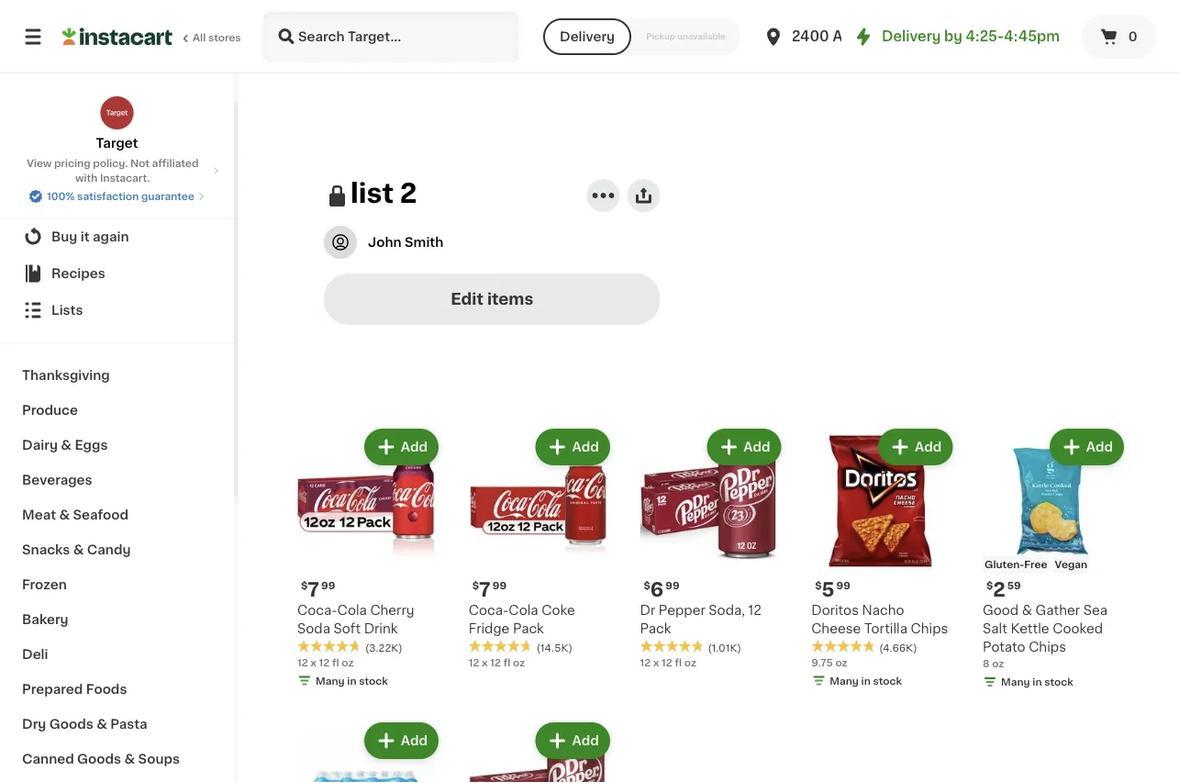 Task type: vqa. For each thing, say whether or not it's contained in the screenshot.
0 button on the right top
yes



Task type: locate. For each thing, give the bounding box(es) containing it.
&
[[61, 439, 72, 452], [59, 509, 70, 522], [73, 544, 84, 556], [1023, 604, 1033, 617], [97, 718, 107, 731], [124, 753, 135, 766]]

dairy & eggs link
[[11, 428, 223, 463]]

dry goods & pasta link
[[11, 707, 223, 742]]

& for dairy
[[61, 439, 72, 452]]

1 horizontal spatial $ 7 99
[[473, 580, 507, 599]]

add for good & gather sea salt kettle cooked potato chips
[[1087, 441, 1114, 454]]

produce
[[22, 404, 78, 417]]

oz right 9.75
[[836, 657, 848, 668]]

$ 7 99 up 'soda'
[[301, 580, 335, 599]]

12
[[749, 604, 762, 617], [297, 657, 308, 668], [319, 657, 330, 668], [469, 657, 480, 668], [491, 657, 501, 668], [640, 657, 651, 668], [662, 657, 673, 668]]

1 $ from the left
[[301, 581, 308, 591]]

99
[[321, 581, 335, 591], [493, 581, 507, 591], [666, 581, 680, 591], [837, 581, 851, 591]]

& inside 'dry goods & pasta' link
[[97, 718, 107, 731]]

instacart logo image
[[62, 26, 173, 48]]

2 right 'list'
[[400, 180, 417, 207]]

0 horizontal spatial 7
[[308, 580, 320, 599]]

dr down 6
[[640, 604, 656, 617]]

pasta
[[110, 718, 147, 731]]

2 $ 7 99 from the left
[[473, 580, 507, 599]]

12 x 12 fl oz down fridge
[[469, 657, 525, 668]]

7 for coca-cola coke fridge pack
[[479, 580, 491, 599]]

0 vertical spatial chips
[[911, 623, 949, 635]]

cola inside coca-cola cherry soda soft drink
[[338, 604, 367, 617]]

1 99 from the left
[[321, 581, 335, 591]]

& inside dairy & eggs link
[[61, 439, 72, 452]]

dr inside popup button
[[894, 30, 911, 43]]

goods
[[49, 718, 93, 731], [77, 753, 121, 766]]

99 for dr pepper soda, 12 pack
[[666, 581, 680, 591]]

2 12 x 12 fl oz from the left
[[469, 657, 525, 668]]

many
[[316, 676, 345, 686], [830, 676, 859, 686], [1002, 677, 1031, 687]]

0 horizontal spatial x
[[311, 657, 317, 668]]

dr pepper soda, 12 pack
[[640, 604, 762, 635]]

2 $ from the left
[[473, 581, 479, 591]]

99 up coca-cola coke fridge pack
[[493, 581, 507, 591]]

cola left coke
[[509, 604, 539, 617]]

product group
[[290, 425, 443, 708], [462, 425, 614, 708], [633, 425, 786, 708], [805, 425, 957, 708], [976, 425, 1128, 708], [290, 719, 443, 782], [462, 719, 614, 782]]

bakery link
[[11, 602, 223, 637]]

$ 7 99 up fridge
[[473, 580, 507, 599]]

1 horizontal spatial 2
[[994, 580, 1006, 599]]

0 horizontal spatial chips
[[911, 623, 949, 635]]

2 horizontal spatial in
[[1033, 677, 1043, 687]]

pack inside coca-cola coke fridge pack
[[513, 623, 544, 635]]

1 horizontal spatial delivery
[[882, 30, 942, 43]]

2 x from the left
[[482, 657, 488, 668]]

0 horizontal spatial coca-
[[297, 604, 338, 617]]

all
[[193, 33, 206, 43]]

1 vertical spatial 2
[[994, 580, 1006, 599]]

pack up (14.5k)
[[513, 623, 544, 635]]

bakery
[[22, 613, 69, 626]]

1 x from the left
[[311, 657, 317, 668]]

★★★★★
[[297, 640, 362, 653], [297, 640, 362, 653], [469, 640, 533, 653], [469, 640, 533, 653], [640, 640, 705, 653], [640, 640, 705, 653], [812, 640, 876, 653], [812, 640, 876, 653]]

service type group
[[544, 18, 741, 55]]

Search field
[[264, 13, 518, 61]]

1 vertical spatial dr
[[640, 604, 656, 617]]

0 vertical spatial dr
[[894, 30, 911, 43]]

coca-
[[297, 604, 338, 617], [469, 604, 509, 617]]

goods down prepared foods
[[49, 718, 93, 731]]

& right meat
[[59, 509, 70, 522]]

delivery
[[882, 30, 942, 43], [560, 30, 615, 43]]

stock
[[359, 676, 388, 686], [874, 676, 903, 686], [1045, 677, 1074, 687]]

in down good & gather sea salt kettle cooked potato chips 8 oz
[[1033, 677, 1043, 687]]

2 fl from the left
[[504, 657, 511, 668]]

x
[[311, 657, 317, 668], [482, 657, 488, 668], [654, 657, 660, 668]]

coca- up fridge
[[469, 604, 509, 617]]

1 pack from the left
[[513, 623, 544, 635]]

goods for canned
[[77, 753, 121, 766]]

99 inside '$ 6 99'
[[666, 581, 680, 591]]

1 horizontal spatial cola
[[509, 604, 539, 617]]

$ 7 99 for coca-cola cherry soda soft drink
[[301, 580, 335, 599]]

many down 9.75 oz
[[830, 676, 859, 686]]

7 up fridge
[[479, 580, 491, 599]]

1 horizontal spatial fl
[[504, 657, 511, 668]]

$ inside the $ 5 99
[[816, 581, 822, 591]]

pack for 7
[[513, 623, 544, 635]]

in down tortilla
[[862, 676, 871, 686]]

affiliated
[[152, 158, 199, 168]]

0 horizontal spatial in
[[347, 676, 357, 686]]

target logo image
[[100, 95, 135, 130]]

& inside meat & seafood link
[[59, 509, 70, 522]]

2400 aviation dr button
[[763, 11, 911, 62]]

many in stock down (3.22k)
[[316, 676, 388, 686]]

2 inside product group
[[994, 580, 1006, 599]]

dr
[[894, 30, 911, 43], [640, 604, 656, 617]]

potato
[[983, 641, 1026, 654]]

add for dr pepper soda, 12 pack
[[744, 441, 771, 454]]

2400
[[792, 30, 830, 43]]

& inside snacks & candy link
[[73, 544, 84, 556]]

goods for dry
[[49, 718, 93, 731]]

fl down fridge
[[504, 657, 511, 668]]

0 horizontal spatial 12 x 12 fl oz
[[297, 657, 354, 668]]

99 up coca-cola cherry soda soft drink
[[321, 581, 335, 591]]

free
[[1025, 560, 1048, 570]]

& left pasta
[[97, 718, 107, 731]]

product group containing 6
[[633, 425, 786, 708]]

1 horizontal spatial dr
[[894, 30, 911, 43]]

coca- up 'soda'
[[297, 604, 338, 617]]

cola for pack
[[509, 604, 539, 617]]

by
[[945, 30, 963, 43]]

12 x 12 fl oz
[[297, 657, 354, 668], [469, 657, 525, 668], [640, 657, 697, 668]]

oz down coca-cola coke fridge pack
[[513, 657, 525, 668]]

1 horizontal spatial coca-
[[469, 604, 509, 617]]

dr right aviation
[[894, 30, 911, 43]]

2 99 from the left
[[493, 581, 507, 591]]

1 fl from the left
[[332, 657, 339, 668]]

1 coca- from the left
[[297, 604, 338, 617]]

many in stock down 9.75 oz
[[830, 676, 903, 686]]

many down 'soda'
[[316, 676, 345, 686]]

0 horizontal spatial pack
[[513, 623, 544, 635]]

(4.66k)
[[880, 643, 918, 653]]

stock down good & gather sea salt kettle cooked potato chips 8 oz
[[1045, 677, 1074, 687]]

delivery by 4:25-4:45pm link
[[853, 26, 1061, 48]]

1 cola from the left
[[338, 604, 367, 617]]

8
[[983, 659, 990, 669]]

2 horizontal spatial 12 x 12 fl oz
[[640, 657, 697, 668]]

coca- inside coca-cola coke fridge pack
[[469, 604, 509, 617]]

cola inside coca-cola coke fridge pack
[[509, 604, 539, 617]]

2 left 59
[[994, 580, 1006, 599]]

delivery inside delivery button
[[560, 30, 615, 43]]

12 x 12 fl oz inside product group
[[640, 657, 697, 668]]

4 99 from the left
[[837, 581, 851, 591]]

3 fl from the left
[[675, 657, 682, 668]]

3 12 x 12 fl oz from the left
[[640, 657, 697, 668]]

fridge
[[469, 623, 510, 635]]

2 for list
[[400, 180, 417, 207]]

0 horizontal spatial 2
[[400, 180, 417, 207]]

add button
[[366, 431, 437, 464], [538, 431, 609, 464], [709, 431, 780, 464], [881, 431, 951, 464], [1052, 431, 1123, 464], [366, 724, 437, 758], [538, 724, 609, 758]]

meat
[[22, 509, 56, 522]]

$ inside '$ 6 99'
[[644, 581, 651, 591]]

2 horizontal spatial stock
[[1045, 677, 1074, 687]]

shop
[[51, 194, 86, 207]]

dr inside dr pepper soda, 12 pack
[[640, 604, 656, 617]]

0 horizontal spatial cola
[[338, 604, 367, 617]]

it
[[81, 230, 90, 243]]

0 horizontal spatial many
[[316, 676, 345, 686]]

1 horizontal spatial chips
[[1029, 641, 1067, 654]]

99 inside the $ 5 99
[[837, 581, 851, 591]]

$ up doritos
[[816, 581, 822, 591]]

coca- inside coca-cola cherry soda soft drink
[[297, 604, 338, 617]]

canned goods & soups
[[22, 753, 180, 766]]

delivery for delivery by 4:25-4:45pm
[[882, 30, 942, 43]]

soda,
[[709, 604, 746, 617]]

chips inside good & gather sea salt kettle cooked potato chips 8 oz
[[1029, 641, 1067, 654]]

1 horizontal spatial many in stock
[[830, 676, 903, 686]]

9.75
[[812, 657, 834, 668]]

2
[[400, 180, 417, 207], [994, 580, 1006, 599]]

$ up dr pepper soda, 12 pack
[[644, 581, 651, 591]]

1 $ 7 99 from the left
[[301, 580, 335, 599]]

12 x 12 fl oz down pepper
[[640, 657, 697, 668]]

& inside good & gather sea salt kettle cooked potato chips 8 oz
[[1023, 604, 1033, 617]]

target
[[96, 137, 138, 150]]

$ inside $ 2 59
[[987, 581, 994, 591]]

3 $ from the left
[[644, 581, 651, 591]]

0 horizontal spatial fl
[[332, 657, 339, 668]]

99 right 5 at bottom right
[[837, 581, 851, 591]]

0
[[1129, 30, 1138, 43]]

2 horizontal spatial fl
[[675, 657, 682, 668]]

$ up 'soda'
[[301, 581, 308, 591]]

0 vertical spatial goods
[[49, 718, 93, 731]]

beverages link
[[11, 463, 223, 498]]

good
[[983, 604, 1019, 617]]

chips up (4.66k)
[[911, 623, 949, 635]]

snacks & candy
[[22, 544, 131, 556]]

vegan
[[1055, 560, 1088, 570]]

2 coca- from the left
[[469, 604, 509, 617]]

thanksgiving
[[22, 369, 110, 382]]

many in stock
[[316, 676, 388, 686], [830, 676, 903, 686], [1002, 677, 1074, 687]]

4 $ from the left
[[816, 581, 822, 591]]

cola
[[338, 604, 367, 617], [509, 604, 539, 617]]

1 vertical spatial goods
[[77, 753, 121, 766]]

snacks
[[22, 544, 70, 556]]

seafood
[[73, 509, 129, 522]]

stock for 7
[[359, 676, 388, 686]]

oz right 8
[[993, 659, 1005, 669]]

in down soft
[[347, 676, 357, 686]]

frozen link
[[11, 567, 223, 602]]

many in stock for 7
[[316, 676, 388, 686]]

12 x 12 fl oz down 'soda'
[[297, 657, 354, 668]]

produce link
[[11, 393, 223, 428]]

$ up fridge
[[473, 581, 479, 591]]

shop link
[[11, 182, 223, 219]]

goods down dry goods & pasta
[[77, 753, 121, 766]]

many down potato
[[1002, 677, 1031, 687]]

in for 7
[[347, 676, 357, 686]]

1 12 x 12 fl oz from the left
[[297, 657, 354, 668]]

canned goods & soups link
[[11, 742, 223, 777]]

add for coca-cola cherry soda soft drink
[[401, 441, 428, 454]]

1 horizontal spatial stock
[[874, 676, 903, 686]]

cola up soft
[[338, 604, 367, 617]]

1 horizontal spatial x
[[482, 657, 488, 668]]

x down 'soda'
[[311, 657, 317, 668]]

1 horizontal spatial pack
[[640, 623, 672, 635]]

1 horizontal spatial in
[[862, 676, 871, 686]]

None search field
[[263, 11, 520, 62]]

& up kettle on the bottom right of the page
[[1023, 604, 1033, 617]]

3 x from the left
[[654, 657, 660, 668]]

& left candy
[[73, 544, 84, 556]]

fl down soft
[[332, 657, 339, 668]]

$ left 59
[[987, 581, 994, 591]]

pack
[[513, 623, 544, 635], [640, 623, 672, 635]]

99 for coca-cola cherry soda soft drink
[[321, 581, 335, 591]]

0 horizontal spatial $ 7 99
[[301, 580, 335, 599]]

oz for soda
[[342, 657, 354, 668]]

delivery inside delivery by 4:25-4:45pm link
[[882, 30, 942, 43]]

9.75 oz
[[812, 657, 848, 668]]

1 horizontal spatial 7
[[479, 580, 491, 599]]

5 $ from the left
[[987, 581, 994, 591]]

& left soups
[[124, 753, 135, 766]]

stock down (4.66k)
[[874, 676, 903, 686]]

2 7 from the left
[[479, 580, 491, 599]]

pack for 6
[[640, 623, 672, 635]]

fl down dr pepper soda, 12 pack
[[675, 657, 682, 668]]

7
[[308, 580, 320, 599], [479, 580, 491, 599]]

1 horizontal spatial 12 x 12 fl oz
[[469, 657, 525, 668]]

view pricing policy. not affiliated with instacart.
[[27, 158, 199, 183]]

kettle
[[1011, 623, 1050, 635]]

1 vertical spatial chips
[[1029, 641, 1067, 654]]

john
[[368, 236, 402, 249]]

0 vertical spatial 2
[[400, 180, 417, 207]]

7 for coca-cola cherry soda soft drink
[[308, 580, 320, 599]]

0 horizontal spatial delivery
[[560, 30, 615, 43]]

john smith
[[368, 236, 444, 249]]

0 horizontal spatial many in stock
[[316, 676, 388, 686]]

oz down dr pepper soda, 12 pack
[[685, 657, 697, 668]]

1 horizontal spatial many
[[830, 676, 859, 686]]

5
[[822, 580, 835, 599]]

stock down (3.22k)
[[359, 676, 388, 686]]

x down pepper
[[654, 657, 660, 668]]

100%
[[47, 191, 75, 202]]

pack inside dr pepper soda, 12 pack
[[640, 623, 672, 635]]

0 horizontal spatial dr
[[640, 604, 656, 617]]

$ 6 99
[[644, 580, 680, 599]]

& left eggs
[[61, 439, 72, 452]]

x for dr pepper soda, 12 pack
[[654, 657, 660, 668]]

pack down pepper
[[640, 623, 672, 635]]

4:25-
[[966, 30, 1005, 43]]

chips inside doritos nacho cheese tortilla chips
[[911, 623, 949, 635]]

many in stock down good & gather sea salt kettle cooked potato chips 8 oz
[[1002, 677, 1074, 687]]

edit items button
[[324, 274, 661, 325]]

7 up 'soda'
[[308, 580, 320, 599]]

$ 7 99
[[301, 580, 335, 599], [473, 580, 507, 599]]

0 horizontal spatial stock
[[359, 676, 388, 686]]

12 x 12 fl oz for coca-cola cherry soda soft drink
[[297, 657, 354, 668]]

x down fridge
[[482, 657, 488, 668]]

3 99 from the left
[[666, 581, 680, 591]]

1 7 from the left
[[308, 580, 320, 599]]

guarantee
[[141, 191, 195, 202]]

coca- for fridge
[[469, 604, 509, 617]]

delivery by 4:25-4:45pm
[[882, 30, 1061, 43]]

prepared foods
[[22, 683, 127, 696]]

oz down soft
[[342, 657, 354, 668]]

2 cola from the left
[[509, 604, 539, 617]]

chips down kettle on the bottom right of the page
[[1029, 641, 1067, 654]]

2 pack from the left
[[640, 623, 672, 635]]

oz
[[342, 657, 354, 668], [513, 657, 525, 668], [685, 657, 697, 668], [836, 657, 848, 668], [993, 659, 1005, 669]]

99 right 6
[[666, 581, 680, 591]]

2 horizontal spatial x
[[654, 657, 660, 668]]



Task type: describe. For each thing, give the bounding box(es) containing it.
add for coca-cola coke fridge pack
[[573, 441, 599, 454]]

fl for coca-cola coke fridge pack
[[504, 657, 511, 668]]

& for good
[[1023, 604, 1033, 617]]

many for 5
[[830, 676, 859, 686]]

add button for good & gather sea salt kettle cooked potato chips
[[1052, 431, 1123, 464]]

satisfaction
[[77, 191, 139, 202]]

cooked
[[1053, 623, 1104, 635]]

again
[[93, 230, 129, 243]]

in for 5
[[862, 676, 871, 686]]

prepared foods link
[[11, 672, 223, 707]]

gather
[[1036, 604, 1081, 617]]

foods
[[86, 683, 127, 696]]

recipes link
[[11, 255, 223, 292]]

policy.
[[93, 158, 128, 168]]

dairy
[[22, 439, 58, 452]]

12 x 12 fl oz for dr pepper soda, 12 pack
[[640, 657, 697, 668]]

dry
[[22, 718, 46, 731]]

99 for coca-cola coke fridge pack
[[493, 581, 507, 591]]

view
[[27, 158, 52, 168]]

add for doritos nacho cheese tortilla chips
[[915, 441, 942, 454]]

prepared
[[22, 683, 83, 696]]

dry goods & pasta
[[22, 718, 147, 731]]

add button for doritos nacho cheese tortilla chips
[[881, 431, 951, 464]]

buy
[[51, 230, 77, 243]]

nacho
[[863, 604, 905, 617]]

with
[[75, 173, 98, 183]]

all stores
[[193, 33, 241, 43]]

12 x 12 fl oz for coca-cola coke fridge pack
[[469, 657, 525, 668]]

2 horizontal spatial many
[[1002, 677, 1031, 687]]

snacks & candy link
[[11, 533, 223, 567]]

recipes
[[51, 267, 105, 280]]

good & gather sea salt kettle cooked potato chips 8 oz
[[983, 604, 1108, 669]]

(14.5k)
[[537, 643, 573, 653]]

x for coca-cola cherry soda soft drink
[[311, 657, 317, 668]]

oz for 12
[[685, 657, 697, 668]]

& inside canned goods & soups link
[[124, 753, 135, 766]]

list
[[351, 180, 394, 207]]

product group containing 5
[[805, 425, 957, 708]]

x for coca-cola coke fridge pack
[[482, 657, 488, 668]]

$ 7 99 for coca-cola coke fridge pack
[[473, 580, 507, 599]]

gluten-
[[985, 560, 1025, 570]]

pricing
[[54, 158, 91, 168]]

soft
[[334, 623, 361, 635]]

add button for dr pepper soda, 12 pack
[[709, 431, 780, 464]]

drink
[[364, 623, 398, 635]]

frozen
[[22, 578, 67, 591]]

eggs
[[75, 439, 108, 452]]

items
[[487, 292, 534, 307]]

thanksgiving link
[[11, 358, 223, 393]]

& for snacks
[[73, 544, 84, 556]]

2 for $
[[994, 580, 1006, 599]]

$ for doritos nacho cheese tortilla chips
[[816, 581, 822, 591]]

soups
[[138, 753, 180, 766]]

stock for 5
[[874, 676, 903, 686]]

view pricing policy. not affiliated with instacart. link
[[15, 156, 219, 185]]

salt
[[983, 623, 1008, 635]]

edit
[[451, 292, 484, 307]]

gluten-free vegan
[[985, 560, 1088, 570]]

instacart.
[[100, 173, 150, 183]]

meat & seafood
[[22, 509, 129, 522]]

tortilla
[[865, 623, 908, 635]]

$ for dr pepper soda, 12 pack
[[644, 581, 651, 591]]

deli link
[[11, 637, 223, 672]]

doritos
[[812, 604, 859, 617]]

candy
[[87, 544, 131, 556]]

stores
[[208, 33, 241, 43]]

edit items
[[451, 292, 534, 307]]

100% satisfaction guarantee
[[47, 191, 195, 202]]

delivery button
[[544, 18, 632, 55]]

dairy & eggs
[[22, 439, 108, 452]]

sea
[[1084, 604, 1108, 617]]

many in stock for 5
[[830, 676, 903, 686]]

canned
[[22, 753, 74, 766]]

cheese
[[812, 623, 862, 635]]

beverages
[[22, 474, 92, 487]]

$ for coca-cola cherry soda soft drink
[[301, 581, 308, 591]]

$ 5 99
[[816, 580, 851, 599]]

(3.22k)
[[365, 643, 403, 653]]

target link
[[96, 95, 138, 152]]

4:45pm
[[1005, 30, 1061, 43]]

6
[[651, 580, 664, 599]]

oz for fridge
[[513, 657, 525, 668]]

add button for coca-cola cherry soda soft drink
[[366, 431, 437, 464]]

$ for coca-cola coke fridge pack
[[473, 581, 479, 591]]

meat & seafood link
[[11, 498, 223, 533]]

coca-cola coke fridge pack
[[469, 604, 576, 635]]

doritos nacho cheese tortilla chips
[[812, 604, 949, 635]]

product group containing 2
[[976, 425, 1128, 708]]

add button for coca-cola coke fridge pack
[[538, 431, 609, 464]]

delivery for delivery
[[560, 30, 615, 43]]

2400 aviation dr
[[792, 30, 911, 43]]

lists
[[51, 304, 83, 317]]

fl for coca-cola cherry soda soft drink
[[332, 657, 339, 668]]

cola for soft
[[338, 604, 367, 617]]

12 inside dr pepper soda, 12 pack
[[749, 604, 762, 617]]

coca- for soda
[[297, 604, 338, 617]]

59
[[1008, 581, 1022, 591]]

buy it again link
[[11, 219, 223, 255]]

2 horizontal spatial many in stock
[[1002, 677, 1074, 687]]

cherry
[[370, 604, 415, 617]]

fl for dr pepper soda, 12 pack
[[675, 657, 682, 668]]

soda
[[297, 623, 331, 635]]

many for 7
[[316, 676, 345, 686]]

all stores link
[[62, 11, 242, 62]]

lists link
[[11, 292, 223, 329]]

not
[[130, 158, 150, 168]]

& for meat
[[59, 509, 70, 522]]

100% satisfaction guarantee button
[[29, 185, 206, 204]]

pepper
[[659, 604, 706, 617]]

coke
[[542, 604, 576, 617]]

99 for doritos nacho cheese tortilla chips
[[837, 581, 851, 591]]

oz inside good & gather sea salt kettle cooked potato chips 8 oz
[[993, 659, 1005, 669]]



